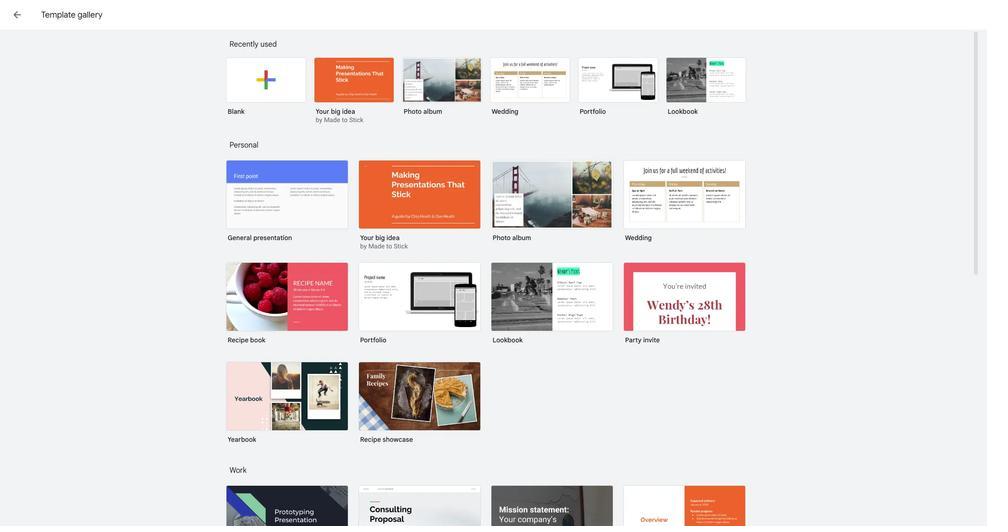Task type: locate. For each thing, give the bounding box(es) containing it.
1 vertical spatial your big idea by made to stick
[[360, 234, 408, 250]]

general presentation
[[228, 234, 292, 242]]

1 horizontal spatial made to stick link
[[368, 243, 408, 250]]

recipe left showcase
[[360, 436, 381, 444]]

photo album inside personal list box
[[493, 234, 531, 242]]

1 vertical spatial wedding option
[[623, 160, 745, 249]]

choose template dialog dialog
[[0, 0, 987, 527]]

1 vertical spatial your big idea option
[[358, 160, 481, 252]]

big for recently used
[[331, 107, 340, 116]]

your big idea by made to stick inside recently used list box
[[316, 107, 363, 124]]

your inside personal list box
[[360, 234, 374, 242]]

0 vertical spatial your big idea option
[[314, 57, 394, 125]]

1 horizontal spatial stick
[[394, 243, 408, 250]]

portfolio inside personal list box
[[360, 336, 386, 345]]

yearbook option
[[226, 362, 348, 451]]

recipe
[[228, 336, 248, 345], [360, 436, 381, 444]]

template gallery
[[41, 10, 102, 20]]

1 vertical spatial portfolio option
[[358, 263, 481, 351]]

0 vertical spatial recipe
[[228, 336, 248, 345]]

yearbook
[[228, 436, 256, 444]]

wedding
[[492, 107, 518, 116], [625, 234, 652, 242]]

1 horizontal spatial by
[[360, 243, 367, 250]]

photo inside personal list box
[[493, 234, 511, 242]]

stick inside recently used list box
[[349, 116, 363, 124]]

1 vertical spatial album
[[512, 234, 531, 242]]

0 horizontal spatial wedding option
[[490, 57, 570, 122]]

1 horizontal spatial recipe
[[360, 436, 381, 444]]

0 horizontal spatial stick
[[349, 116, 363, 124]]

1 horizontal spatial photo
[[493, 234, 511, 242]]

0 horizontal spatial lookbook
[[493, 336, 523, 345]]

wedding option
[[490, 57, 570, 122], [623, 160, 745, 249]]

made inside personal list box
[[368, 243, 385, 250]]

made
[[324, 116, 340, 124], [368, 243, 385, 250]]

photo album inside recently used list box
[[404, 107, 442, 116]]

lookbook inside recently used list box
[[668, 107, 698, 116]]

idea inside personal list box
[[387, 234, 400, 242]]

1 horizontal spatial lookbook
[[668, 107, 698, 116]]

1 horizontal spatial lookbook option
[[666, 57, 746, 122]]

0 horizontal spatial photo album
[[404, 107, 442, 116]]

0 horizontal spatial album
[[423, 107, 442, 116]]

1 vertical spatial photo album
[[493, 234, 531, 242]]

1 option from the left
[[226, 486, 348, 527]]

by inside recently used list box
[[316, 116, 322, 124]]

1 vertical spatial made to stick link
[[368, 243, 408, 250]]

album inside recently used list box
[[423, 107, 442, 116]]

0 vertical spatial your
[[316, 107, 329, 116]]

1 horizontal spatial wedding
[[625, 234, 652, 242]]

0 vertical spatial to
[[342, 116, 348, 124]]

used
[[260, 40, 277, 49]]

by
[[316, 116, 322, 124], [360, 243, 367, 250]]

1 vertical spatial lookbook
[[493, 336, 523, 345]]

0 vertical spatial portfolio
[[580, 107, 606, 116]]

0 vertical spatial photo album option
[[402, 57, 482, 122]]

recipe left book
[[228, 336, 248, 345]]

0 horizontal spatial wedding
[[492, 107, 518, 116]]

portfolio option
[[578, 57, 658, 122], [358, 263, 481, 351]]

wedding for recently used
[[492, 107, 518, 116]]

party invite
[[625, 336, 660, 345]]

made to stick link inside personal list box
[[368, 243, 408, 250]]

general
[[228, 234, 252, 242]]

0 vertical spatial by
[[316, 116, 322, 124]]

1 horizontal spatial wedding option
[[623, 160, 745, 249]]

0 horizontal spatial big
[[331, 107, 340, 116]]

0 horizontal spatial portfolio option
[[358, 263, 481, 351]]

1 horizontal spatial portfolio option
[[578, 57, 658, 122]]

photo album option
[[402, 57, 482, 122], [491, 160, 613, 249]]

your big idea by made to stick
[[316, 107, 363, 124], [360, 234, 408, 250]]

photo album
[[404, 107, 442, 116], [493, 234, 531, 242]]

wedding inside recently used list box
[[492, 107, 518, 116]]

1 vertical spatial by
[[360, 243, 367, 250]]

wedding for personal
[[625, 234, 652, 242]]

recipe book
[[228, 336, 265, 345]]

1 vertical spatial portfolio
[[360, 336, 386, 345]]

0 vertical spatial lookbook option
[[666, 57, 746, 122]]

recently used
[[230, 40, 277, 49]]

big for personal
[[375, 234, 385, 242]]

lookbook inside personal list box
[[493, 336, 523, 345]]

album inside personal list box
[[512, 234, 531, 242]]

0 horizontal spatial portfolio
[[360, 336, 386, 345]]

0 horizontal spatial made
[[324, 116, 340, 124]]

0 horizontal spatial photo
[[404, 107, 422, 116]]

your big idea by made to stick for recently used
[[316, 107, 363, 124]]

0 horizontal spatial recipe
[[228, 336, 248, 345]]

photo inside recently used list box
[[404, 107, 422, 116]]

lookbook
[[668, 107, 698, 116], [493, 336, 523, 345]]

album for personal
[[512, 234, 531, 242]]

0 horizontal spatial lookbook option
[[491, 263, 613, 351]]

0 horizontal spatial made to stick link
[[324, 116, 363, 124]]

0 vertical spatial photo album
[[404, 107, 442, 116]]

option
[[226, 486, 348, 527], [358, 486, 481, 527], [491, 486, 613, 527], [623, 486, 745, 527]]

recipe book option
[[226, 263, 348, 351]]

recipe for recipe showcase
[[360, 436, 381, 444]]

1 vertical spatial lookbook option
[[491, 263, 613, 351]]

blank option
[[226, 57, 306, 122]]

0 horizontal spatial idea
[[342, 107, 355, 116]]

stick for personal
[[394, 243, 408, 250]]

1 horizontal spatial idea
[[387, 234, 400, 242]]

0 vertical spatial lookbook
[[668, 107, 698, 116]]

to for personal
[[386, 243, 392, 250]]

1 vertical spatial photo album option
[[491, 160, 613, 249]]

idea for recently used
[[342, 107, 355, 116]]

idea inside recently used list box
[[342, 107, 355, 116]]

recipe for recipe book
[[228, 336, 248, 345]]

big inside personal list box
[[375, 234, 385, 242]]

1 horizontal spatial your
[[360, 234, 374, 242]]

work
[[230, 466, 247, 476]]

1 horizontal spatial photo album
[[493, 234, 531, 242]]

presentation
[[253, 234, 292, 242]]

0 horizontal spatial your
[[316, 107, 329, 116]]

1 vertical spatial wedding
[[625, 234, 652, 242]]

1 vertical spatial made
[[368, 243, 385, 250]]

photo for recently used
[[404, 107, 422, 116]]

stick
[[349, 116, 363, 124], [394, 243, 408, 250]]

gallery
[[77, 10, 102, 20]]

0 vertical spatial made to stick link
[[324, 116, 363, 124]]

showcase
[[383, 436, 413, 444]]

to inside recently used list box
[[342, 116, 348, 124]]

1 horizontal spatial photo album option
[[491, 160, 613, 249]]

made to stick link
[[324, 116, 363, 124], [368, 243, 408, 250]]

0 vertical spatial your big idea by made to stick
[[316, 107, 363, 124]]

1 horizontal spatial album
[[512, 234, 531, 242]]

portfolio
[[580, 107, 606, 116], [360, 336, 386, 345]]

0 vertical spatial wedding option
[[490, 57, 570, 122]]

idea
[[342, 107, 355, 116], [387, 234, 400, 242]]

to
[[342, 116, 348, 124], [386, 243, 392, 250]]

1 horizontal spatial big
[[375, 234, 385, 242]]

by inside personal list box
[[360, 243, 367, 250]]

made to stick link inside recently used list box
[[324, 116, 363, 124]]

0 horizontal spatial photo album option
[[402, 57, 482, 122]]

stick inside personal list box
[[394, 243, 408, 250]]

1 vertical spatial stick
[[394, 243, 408, 250]]

1 horizontal spatial portfolio
[[580, 107, 606, 116]]

big inside recently used list box
[[331, 107, 340, 116]]

1 vertical spatial big
[[375, 234, 385, 242]]

0 vertical spatial idea
[[342, 107, 355, 116]]

made inside recently used list box
[[324, 116, 340, 124]]

by for recently used
[[316, 116, 322, 124]]

your inside recently used list box
[[316, 107, 329, 116]]

0 horizontal spatial by
[[316, 116, 322, 124]]

wedding inside personal list box
[[625, 234, 652, 242]]

recipe showcase
[[360, 436, 413, 444]]

1 vertical spatial to
[[386, 243, 392, 250]]

1 vertical spatial photo
[[493, 234, 511, 242]]

your big idea by made to stick inside personal list box
[[360, 234, 408, 250]]

0 vertical spatial big
[[331, 107, 340, 116]]

0 vertical spatial album
[[423, 107, 442, 116]]

0 vertical spatial stick
[[349, 116, 363, 124]]

1 vertical spatial idea
[[387, 234, 400, 242]]

0 vertical spatial photo
[[404, 107, 422, 116]]

1 horizontal spatial to
[[386, 243, 392, 250]]

1 vertical spatial recipe
[[360, 436, 381, 444]]

personal list box
[[226, 160, 758, 462]]

your big idea option for personal
[[358, 160, 481, 252]]

1 vertical spatial your
[[360, 234, 374, 242]]

3 option from the left
[[491, 486, 613, 527]]

your
[[316, 107, 329, 116], [360, 234, 374, 242]]

your big idea option
[[314, 57, 394, 125], [358, 160, 481, 252]]

made for personal
[[368, 243, 385, 250]]

0 vertical spatial wedding
[[492, 107, 518, 116]]

to inside personal list box
[[386, 243, 392, 250]]

photo
[[404, 107, 422, 116], [493, 234, 511, 242]]

1 horizontal spatial made
[[368, 243, 385, 250]]

big
[[331, 107, 340, 116], [375, 234, 385, 242]]

0 vertical spatial made
[[324, 116, 340, 124]]

your big idea option inside recently used list box
[[314, 57, 394, 125]]

personal
[[230, 141, 258, 150]]

lookbook option
[[666, 57, 746, 122], [491, 263, 613, 351]]

stick for recently used
[[349, 116, 363, 124]]

0 horizontal spatial to
[[342, 116, 348, 124]]

0 vertical spatial portfolio option
[[578, 57, 658, 122]]

recipe showcase option
[[358, 362, 481, 451]]

album
[[423, 107, 442, 116], [512, 234, 531, 242]]



Task type: describe. For each thing, give the bounding box(es) containing it.
photo for personal
[[493, 234, 511, 242]]

template
[[41, 10, 76, 20]]

photo album option for recently used
[[402, 57, 482, 122]]

your for personal
[[360, 234, 374, 242]]

work list box
[[226, 486, 758, 527]]

invite
[[643, 336, 660, 345]]

your for recently used
[[316, 107, 329, 116]]

your big idea by made to stick for personal
[[360, 234, 408, 250]]

book
[[250, 336, 265, 345]]

blank
[[228, 107, 245, 116]]

portfolio inside recently used list box
[[580, 107, 606, 116]]

general presentation option
[[226, 160, 348, 249]]

idea for personal
[[387, 234, 400, 242]]

made for recently used
[[324, 116, 340, 124]]

by for personal
[[360, 243, 367, 250]]

made to stick link for personal
[[368, 243, 408, 250]]

2 option from the left
[[358, 486, 481, 527]]

recently
[[230, 40, 258, 49]]

party
[[625, 336, 642, 345]]

album for recently used
[[423, 107, 442, 116]]

photo album option for personal
[[491, 160, 613, 249]]

wedding option for recently used
[[490, 57, 570, 122]]

your big idea option for recently used
[[314, 57, 394, 125]]

wedding option for personal
[[623, 160, 745, 249]]

to for recently used
[[342, 116, 348, 124]]

4 option from the left
[[623, 486, 745, 527]]

recently used list box
[[226, 56, 758, 136]]

slides link
[[30, 6, 78, 26]]

photo album for recently used
[[404, 107, 442, 116]]

photo album for personal
[[493, 234, 531, 242]]

made to stick link for recently used
[[324, 116, 363, 124]]

slides
[[52, 9, 78, 21]]

party invite option
[[623, 263, 745, 384]]



Task type: vqa. For each thing, say whether or not it's contained in the screenshot.
the top big
yes



